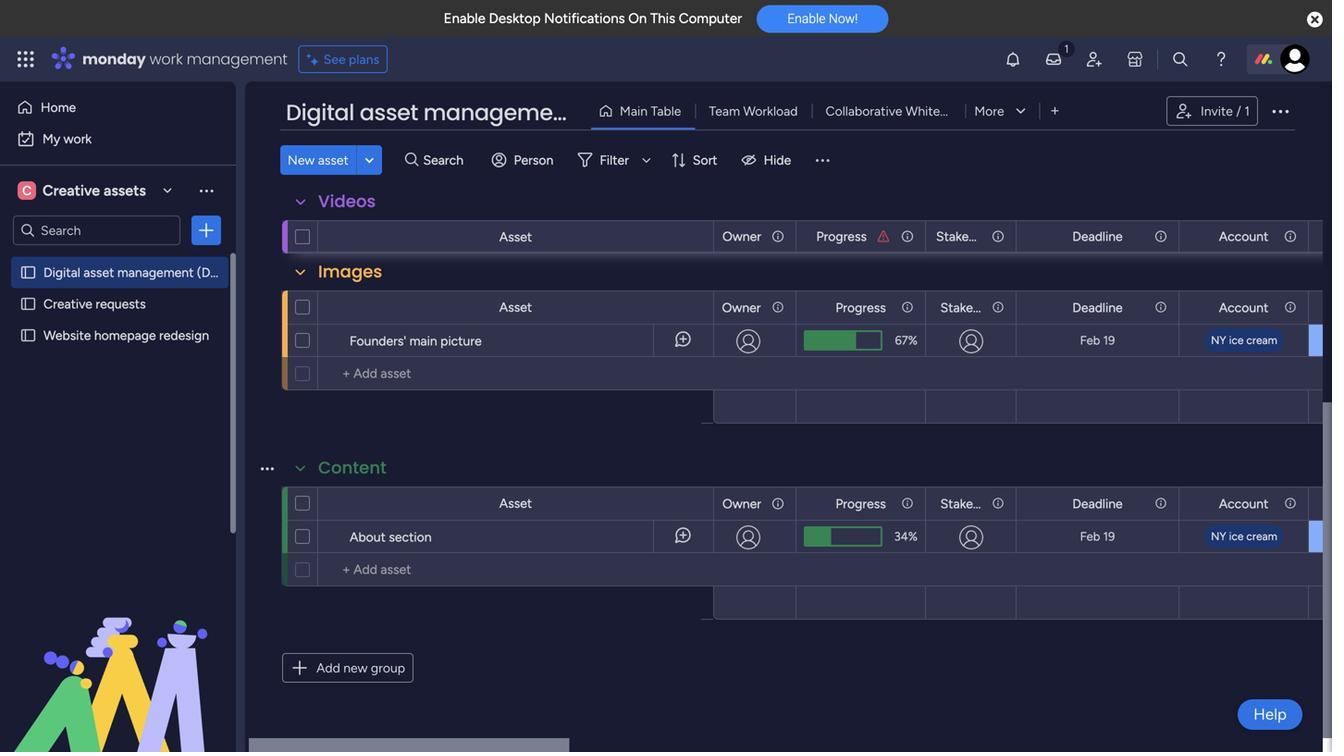 Task type: vqa. For each thing, say whether or not it's contained in the screenshot.
left Enable
yes



Task type: describe. For each thing, give the bounding box(es) containing it.
invite members image
[[1086, 50, 1104, 68]]

plans
[[349, 51, 380, 67]]

asset
[[500, 229, 532, 245]]

home
[[41, 99, 76, 115]]

workspace selection element
[[18, 180, 149, 202]]

add
[[317, 660, 340, 676]]

desktop
[[489, 10, 541, 27]]

asset inside list box
[[84, 265, 114, 280]]

john smith image
[[1281, 44, 1310, 74]]

home link
[[11, 93, 225, 122]]

filter button
[[570, 145, 658, 175]]

group
[[371, 660, 405, 676]]

creative for creative assets
[[43, 182, 100, 199]]

more
[[975, 103, 1005, 119]]

team workload button
[[695, 96, 812, 126]]

select product image
[[17, 50, 35, 68]]

menu image
[[814, 151, 832, 169]]

there's a configuration issue.
select which status columns will affect the progress calculation image
[[876, 229, 891, 244]]

options image
[[1270, 100, 1292, 122]]

digital asset management (dam) inside list box
[[43, 265, 235, 280]]

workload
[[744, 103, 798, 119]]

% for 67 %
[[909, 333, 918, 348]]

digital inside list box
[[43, 265, 80, 280]]

% for 34 %
[[909, 529, 918, 544]]

images
[[318, 260, 382, 284]]

Search field
[[419, 147, 474, 173]]

invite / 1 button
[[1167, 96, 1259, 126]]

new
[[344, 660, 368, 676]]

1
[[1245, 103, 1250, 119]]

34 %
[[895, 529, 918, 544]]

0 horizontal spatial (dam)
[[197, 265, 235, 280]]

help image
[[1212, 50, 1231, 68]]

0 vertical spatial management
[[187, 49, 288, 69]]

list box containing digital asset management (dam)
[[0, 253, 236, 601]]

this
[[651, 10, 676, 27]]

hide button
[[734, 145, 803, 175]]

column information image for account
[[1284, 229, 1298, 244]]

my work option
[[11, 124, 225, 154]]

my
[[43, 131, 60, 147]]

account
[[1219, 229, 1269, 244]]

see plans button
[[299, 45, 388, 73]]

more button
[[966, 96, 1040, 126]]

management inside field
[[423, 97, 575, 128]]

Videos field
[[314, 190, 381, 214]]

Deadline field
[[1068, 226, 1128, 247]]

filter
[[600, 152, 629, 168]]

67
[[895, 333, 909, 348]]

redesign
[[159, 328, 209, 343]]

public board image
[[19, 327, 37, 344]]

main
[[620, 103, 648, 119]]

home option
[[11, 93, 225, 122]]

add new group button
[[282, 653, 414, 683]]

notifications
[[544, 10, 625, 27]]

update feed image
[[1045, 50, 1063, 68]]

angle down image
[[365, 153, 374, 167]]

invite / 1
[[1201, 103, 1250, 119]]

main table
[[620, 103, 682, 119]]

new asset
[[288, 152, 349, 168]]

monday
[[82, 49, 146, 69]]

workspace options image
[[197, 181, 216, 200]]

add new group
[[317, 660, 405, 676]]

new asset button
[[280, 145, 356, 175]]

digital inside field
[[286, 97, 354, 128]]

person button
[[484, 145, 565, 175]]

requests
[[96, 296, 146, 312]]

whiteboard
[[906, 103, 974, 119]]

progress
[[817, 229, 867, 244]]

enable desktop notifications on this computer
[[444, 10, 742, 27]]

assets
[[104, 182, 146, 199]]

c
[[22, 183, 32, 199]]

add view image
[[1052, 104, 1059, 118]]

creative assets
[[43, 182, 146, 199]]

lottie animation image
[[0, 565, 236, 752]]

2 vertical spatial management
[[117, 265, 194, 280]]

my work link
[[11, 124, 225, 154]]

sort
[[693, 152, 718, 168]]



Task type: locate. For each thing, give the bounding box(es) containing it.
monday marketplace image
[[1126, 50, 1145, 68]]

/
[[1237, 103, 1242, 119]]

lottie animation element
[[0, 565, 236, 752]]

enable now!
[[788, 11, 858, 26]]

dapulse close image
[[1308, 11, 1323, 30]]

digital asset management (dam) up requests
[[43, 265, 235, 280]]

arrow down image
[[636, 149, 658, 171]]

1 horizontal spatial work
[[150, 49, 183, 69]]

(dam)
[[580, 97, 650, 128], [197, 265, 235, 280]]

1 column information image from the left
[[991, 229, 1006, 244]]

main table button
[[591, 96, 695, 126]]

work right my
[[64, 131, 92, 147]]

digital asset management (dam) up search field
[[286, 97, 650, 128]]

0 horizontal spatial digital
[[43, 265, 80, 280]]

notifications image
[[1004, 50, 1023, 68]]

1 owner from the top
[[723, 229, 762, 244]]

invite
[[1201, 103, 1233, 119]]

management
[[187, 49, 288, 69], [423, 97, 575, 128], [117, 265, 194, 280]]

1 horizontal spatial (dam)
[[580, 97, 650, 128]]

videos
[[318, 190, 376, 213]]

asset up creative requests on the top left of the page
[[84, 265, 114, 280]]

Account field
[[1215, 226, 1274, 247]]

1 vertical spatial (dam)
[[197, 265, 235, 280]]

collaborative whiteboard
[[826, 103, 974, 119]]

help
[[1254, 705, 1287, 724]]

asset inside field
[[360, 97, 418, 128]]

0 horizontal spatial asset
[[84, 265, 114, 280]]

1 % from the top
[[909, 333, 918, 348]]

(dam) up filter
[[580, 97, 650, 128]]

digital up new asset
[[286, 97, 354, 128]]

0 vertical spatial (dam)
[[580, 97, 650, 128]]

0 vertical spatial digital asset management (dam)
[[286, 97, 650, 128]]

34
[[895, 529, 909, 544]]

workspace image
[[18, 180, 36, 201]]

public board image for digital asset management (dam)
[[19, 264, 37, 281]]

0 vertical spatial owner field
[[718, 226, 766, 247]]

website
[[43, 328, 91, 343]]

search everything image
[[1172, 50, 1190, 68]]

%
[[909, 333, 918, 348], [909, 529, 918, 544]]

work right monday
[[150, 49, 183, 69]]

see
[[324, 51, 346, 67]]

0 vertical spatial creative
[[43, 182, 100, 199]]

digital asset management (dam)
[[286, 97, 650, 128], [43, 265, 235, 280]]

Search in workspace field
[[39, 220, 155, 241]]

column information image for deadline
[[1154, 229, 1169, 244]]

column information image for stakehoders
[[991, 229, 1006, 244]]

0 vertical spatial digital
[[286, 97, 354, 128]]

1 horizontal spatial digital asset management (dam)
[[286, 97, 650, 128]]

0 horizontal spatial work
[[64, 131, 92, 147]]

0 vertical spatial owner
[[723, 229, 762, 244]]

see plans
[[324, 51, 380, 67]]

team workload
[[709, 103, 798, 119]]

enable left now!
[[788, 11, 826, 26]]

collaborative whiteboard button
[[812, 96, 974, 126]]

enable for enable now!
[[788, 11, 826, 26]]

table
[[651, 103, 682, 119]]

1 horizontal spatial asset
[[318, 152, 349, 168]]

Owner field
[[718, 226, 766, 247], [718, 494, 766, 514]]

enable for enable desktop notifications on this computer
[[444, 10, 486, 27]]

column information image
[[771, 229, 786, 244], [900, 229, 915, 244], [771, 496, 786, 511]]

Progress field
[[812, 226, 872, 247]]

1 vertical spatial public board image
[[19, 295, 37, 313]]

digital asset management (dam) inside field
[[286, 97, 650, 128]]

team
[[709, 103, 740, 119]]

public board image
[[19, 264, 37, 281], [19, 295, 37, 313]]

owner for second owner field from the bottom
[[723, 229, 762, 244]]

now!
[[829, 11, 858, 26]]

column information image
[[991, 229, 1006, 244], [1154, 229, 1169, 244], [1284, 229, 1298, 244]]

enable now! button
[[757, 5, 889, 33]]

v2 search image
[[405, 150, 419, 171]]

0 horizontal spatial enable
[[444, 10, 486, 27]]

0 horizontal spatial digital asset management (dam)
[[43, 265, 235, 280]]

2 column information image from the left
[[1154, 229, 1169, 244]]

work for monday
[[150, 49, 183, 69]]

2 % from the top
[[909, 529, 918, 544]]

0 horizontal spatial column information image
[[991, 229, 1006, 244]]

2 owner field from the top
[[718, 494, 766, 514]]

work
[[150, 49, 183, 69], [64, 131, 92, 147]]

deadline
[[1073, 229, 1123, 244]]

help button
[[1238, 700, 1303, 730]]

enable
[[444, 10, 486, 27], [788, 11, 826, 26]]

1 enable from the left
[[444, 10, 486, 27]]

2 owner from the top
[[723, 496, 762, 512]]

0 vertical spatial %
[[909, 333, 918, 348]]

digital
[[286, 97, 354, 128], [43, 265, 80, 280]]

work inside option
[[64, 131, 92, 147]]

creative
[[43, 182, 100, 199], [43, 296, 92, 312]]

content
[[318, 456, 387, 480]]

asset inside button
[[318, 152, 349, 168]]

2 public board image from the top
[[19, 295, 37, 313]]

Digital asset management (DAM) field
[[281, 97, 650, 129]]

computer
[[679, 10, 742, 27]]

1 vertical spatial digital
[[43, 265, 80, 280]]

1 vertical spatial owner field
[[718, 494, 766, 514]]

creative requests
[[43, 296, 146, 312]]

67 %
[[895, 333, 918, 348]]

1 vertical spatial %
[[909, 529, 918, 544]]

asset
[[360, 97, 418, 128], [318, 152, 349, 168], [84, 265, 114, 280]]

1 vertical spatial creative
[[43, 296, 92, 312]]

0 vertical spatial work
[[150, 49, 183, 69]]

new
[[288, 152, 315, 168]]

owner
[[723, 229, 762, 244], [723, 496, 762, 512]]

2 horizontal spatial column information image
[[1284, 229, 1298, 244]]

collaborative
[[826, 103, 903, 119]]

Stakehoders field
[[932, 226, 1009, 247]]

option
[[0, 256, 236, 260]]

creative right the workspace icon on the left of page
[[43, 182, 100, 199]]

monday work management
[[82, 49, 288, 69]]

asset up angle down image
[[360, 97, 418, 128]]

1 horizontal spatial column information image
[[1154, 229, 1169, 244]]

0 vertical spatial public board image
[[19, 264, 37, 281]]

creative inside workspace selection element
[[43, 182, 100, 199]]

options image
[[197, 221, 216, 240]]

2 vertical spatial asset
[[84, 265, 114, 280]]

1 vertical spatial asset
[[318, 152, 349, 168]]

stakehoders
[[937, 229, 1009, 244]]

1 vertical spatial work
[[64, 131, 92, 147]]

enable left the desktop
[[444, 10, 486, 27]]

hide
[[764, 152, 791, 168]]

1 horizontal spatial digital
[[286, 97, 354, 128]]

3 column information image from the left
[[1284, 229, 1298, 244]]

sort button
[[663, 145, 729, 175]]

my work
[[43, 131, 92, 147]]

Content field
[[314, 456, 391, 480]]

website homepage redesign
[[43, 328, 209, 343]]

2 enable from the left
[[788, 11, 826, 26]]

(dam) inside field
[[580, 97, 650, 128]]

1 vertical spatial digital asset management (dam)
[[43, 265, 235, 280]]

creative for creative requests
[[43, 296, 92, 312]]

1 image
[[1059, 38, 1075, 59]]

enable inside enable now! button
[[788, 11, 826, 26]]

public board image for creative requests
[[19, 295, 37, 313]]

2 horizontal spatial asset
[[360, 97, 418, 128]]

creative up website
[[43, 296, 92, 312]]

1 horizontal spatial enable
[[788, 11, 826, 26]]

person
[[514, 152, 554, 168]]

1 vertical spatial management
[[423, 97, 575, 128]]

(dam) down options icon
[[197, 265, 235, 280]]

0 vertical spatial asset
[[360, 97, 418, 128]]

asset right 'new'
[[318, 152, 349, 168]]

work for my
[[64, 131, 92, 147]]

digital up creative requests on the top left of the page
[[43, 265, 80, 280]]

1 owner field from the top
[[718, 226, 766, 247]]

Images field
[[314, 260, 387, 284]]

homepage
[[94, 328, 156, 343]]

list box
[[0, 253, 236, 601]]

1 vertical spatial owner
[[723, 496, 762, 512]]

on
[[629, 10, 647, 27]]

1 public board image from the top
[[19, 264, 37, 281]]

owner for 2nd owner field
[[723, 496, 762, 512]]



